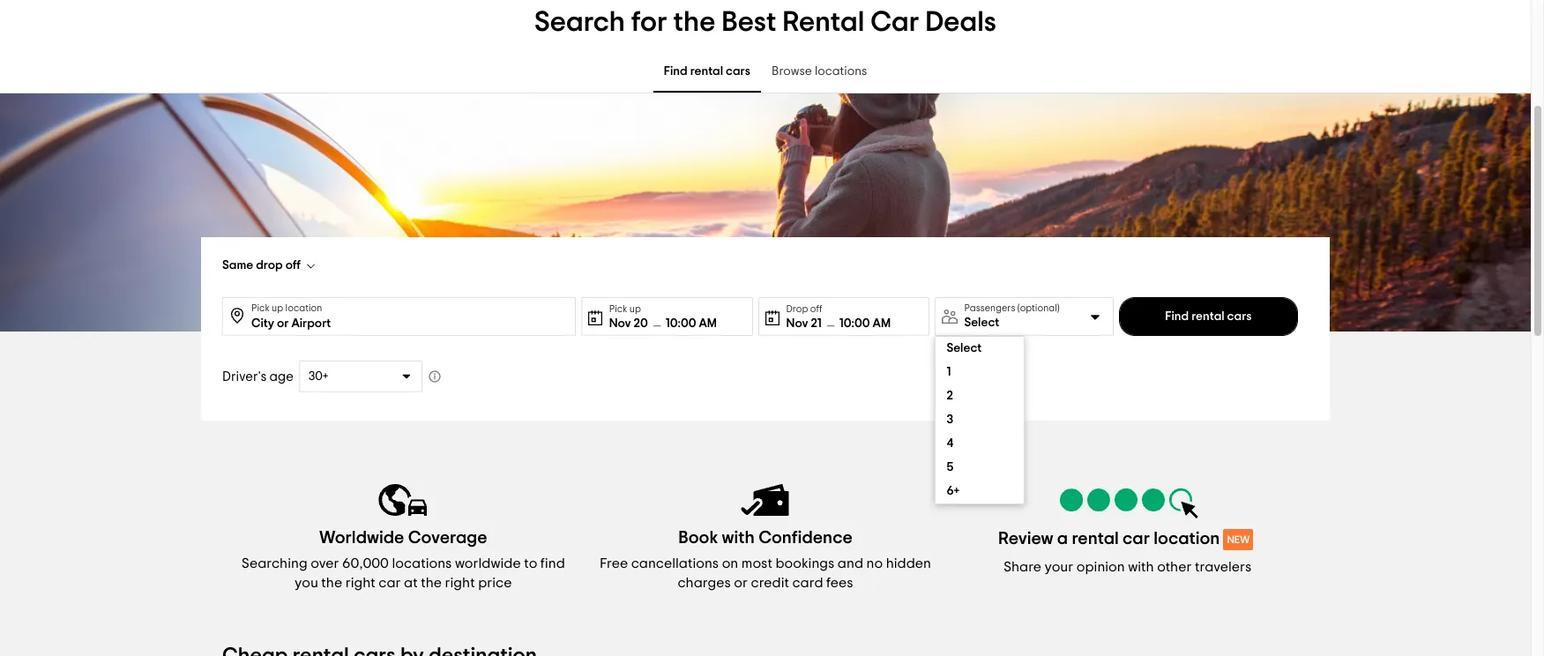 Task type: describe. For each thing, give the bounding box(es) containing it.
21
[[811, 317, 822, 329]]

up for nov 21
[[629, 304, 641, 313]]

new
[[1227, 534, 1250, 545]]

0 vertical spatial find rental cars
[[664, 66, 750, 78]]

free cancellations on most bookings and no hidden charges or credit card fees
[[600, 556, 931, 590]]

book
[[678, 529, 718, 547]]

4
[[947, 437, 953, 450]]

nov for nov 21
[[786, 317, 808, 329]]

1 vertical spatial location
[[1154, 530, 1220, 548]]

2
[[947, 390, 953, 402]]

0 vertical spatial car
[[1123, 530, 1150, 548]]

6+
[[947, 485, 960, 497]]

10:00 am for nov 21
[[839, 317, 891, 329]]

0 vertical spatial find
[[664, 66, 688, 78]]

select inside passengers (optional) select
[[964, 317, 999, 329]]

fees
[[826, 576, 853, 590]]

rental inside button
[[1192, 310, 1225, 323]]

10:00 for 21
[[839, 317, 870, 329]]

1 vertical spatial select
[[947, 342, 982, 354]]

1 horizontal spatial locations
[[815, 66, 867, 78]]

drop
[[256, 259, 283, 272]]

coverage
[[408, 529, 487, 547]]

2 right from the left
[[445, 576, 475, 590]]

worldwide coverage
[[319, 529, 487, 547]]

0 vertical spatial off
[[285, 259, 301, 272]]

1 vertical spatial off
[[810, 304, 822, 313]]

3
[[947, 414, 953, 426]]

book with confidence
[[678, 529, 853, 547]]

am for 20
[[699, 317, 717, 329]]

cars inside button
[[1227, 310, 1252, 323]]

hidden
[[886, 556, 931, 571]]

driver's
[[222, 370, 267, 383]]

worldwide
[[455, 556, 521, 571]]

a
[[1057, 530, 1068, 548]]

City or Airport text field
[[251, 298, 568, 333]]

0 horizontal spatial location
[[285, 303, 322, 313]]

1 horizontal spatial the
[[421, 576, 442, 590]]

driver's age
[[222, 370, 294, 383]]

find inside button
[[1165, 310, 1189, 323]]

at
[[404, 576, 418, 590]]

confidence
[[758, 529, 853, 547]]

on
[[722, 556, 738, 571]]

0 horizontal spatial cars
[[726, 66, 750, 78]]

1 right from the left
[[345, 576, 375, 590]]

browse locations
[[772, 66, 867, 78]]

free
[[600, 556, 628, 571]]

drop
[[786, 304, 808, 313]]



Task type: vqa. For each thing, say whether or not it's contained in the screenshot.
carriers
no



Task type: locate. For each thing, give the bounding box(es) containing it.
nov 21
[[786, 317, 822, 329]]

1 2 3 4 5 6+
[[947, 366, 960, 497]]

off up 21
[[810, 304, 822, 313]]

10:00 am
[[666, 317, 717, 329], [839, 317, 891, 329]]

1 horizontal spatial 10:00
[[839, 317, 870, 329]]

passengers (optional) select
[[964, 303, 1060, 329]]

other
[[1157, 560, 1192, 574]]

0 horizontal spatial car
[[379, 576, 401, 590]]

or
[[734, 576, 748, 590]]

0 horizontal spatial the
[[321, 576, 342, 590]]

1 horizontal spatial with
[[1128, 560, 1154, 574]]

worldwide
[[319, 529, 404, 547]]

am
[[699, 317, 717, 329], [873, 317, 891, 329]]

0 vertical spatial select
[[964, 317, 999, 329]]

2 vertical spatial rental
[[1072, 530, 1119, 548]]

2 horizontal spatial the
[[673, 8, 715, 36]]

1 horizontal spatial find
[[1165, 310, 1189, 323]]

the
[[673, 8, 715, 36], [321, 576, 342, 590], [421, 576, 442, 590]]

the down over
[[321, 576, 342, 590]]

1 up from the left
[[272, 303, 283, 313]]

0 horizontal spatial off
[[285, 259, 301, 272]]

locations right browse
[[815, 66, 867, 78]]

nov
[[609, 317, 631, 329], [786, 317, 808, 329]]

pick up location
[[251, 303, 322, 313]]

2 nov from the left
[[786, 317, 808, 329]]

pick
[[251, 303, 270, 313], [609, 304, 627, 313]]

nov 20
[[609, 317, 648, 329]]

2 10:00 from the left
[[839, 317, 870, 329]]

1 horizontal spatial pick
[[609, 304, 627, 313]]

0 horizontal spatial find rental cars
[[664, 66, 750, 78]]

up
[[272, 303, 283, 313], [629, 304, 641, 313]]

30+
[[309, 370, 329, 383]]

nov for nov 20
[[609, 317, 631, 329]]

0 horizontal spatial rental
[[690, 66, 723, 78]]

opinion
[[1076, 560, 1125, 574]]

right down 60,000
[[345, 576, 375, 590]]

travelers
[[1195, 560, 1252, 574]]

right down worldwide
[[445, 576, 475, 590]]

car inside searching over 60,000 locations worldwide to find you the right car at the right price
[[379, 576, 401, 590]]

location up other
[[1154, 530, 1220, 548]]

deals
[[925, 8, 996, 36]]

2 10:00 am from the left
[[839, 317, 891, 329]]

0 horizontal spatial up
[[272, 303, 283, 313]]

1 vertical spatial car
[[379, 576, 401, 590]]

rental
[[690, 66, 723, 78], [1192, 310, 1225, 323], [1072, 530, 1119, 548]]

share
[[1003, 560, 1042, 574]]

0 horizontal spatial am
[[699, 317, 717, 329]]

1 vertical spatial find
[[1165, 310, 1189, 323]]

10:00 am right 20
[[666, 317, 717, 329]]

pick for nov 21
[[609, 304, 627, 313]]

0 vertical spatial with
[[722, 529, 755, 547]]

1
[[947, 366, 951, 378]]

charges
[[678, 576, 731, 590]]

1 10:00 am from the left
[[666, 317, 717, 329]]

1 vertical spatial with
[[1128, 560, 1154, 574]]

1 am from the left
[[699, 317, 717, 329]]

select up 1
[[947, 342, 982, 354]]

price
[[478, 576, 512, 590]]

nov down drop
[[786, 317, 808, 329]]

find
[[540, 556, 565, 571]]

10:00 for 20
[[666, 317, 696, 329]]

1 pick from the left
[[251, 303, 270, 313]]

card
[[792, 576, 823, 590]]

am for 21
[[873, 317, 891, 329]]

1 horizontal spatial off
[[810, 304, 822, 313]]

1 horizontal spatial right
[[445, 576, 475, 590]]

car left at
[[379, 576, 401, 590]]

drop off
[[786, 304, 822, 313]]

your
[[1045, 560, 1073, 574]]

0 vertical spatial locations
[[815, 66, 867, 78]]

find rental cars
[[664, 66, 750, 78], [1165, 310, 1252, 323]]

same drop off
[[222, 259, 301, 272]]

off
[[285, 259, 301, 272], [810, 304, 822, 313]]

review a rental car location new
[[998, 530, 1250, 548]]

am right 20
[[699, 317, 717, 329]]

1 horizontal spatial 10:00 am
[[839, 317, 891, 329]]

browse
[[772, 66, 812, 78]]

select
[[964, 317, 999, 329], [947, 342, 982, 354]]

to
[[524, 556, 537, 571]]

find rental cars inside find rental cars button
[[1165, 310, 1252, 323]]

up up 20
[[629, 304, 641, 313]]

most
[[741, 556, 772, 571]]

find
[[664, 66, 688, 78], [1165, 310, 1189, 323]]

2 pick from the left
[[609, 304, 627, 313]]

pick up
[[609, 304, 641, 313]]

1 horizontal spatial rental
[[1072, 530, 1119, 548]]

pick up the nov 20
[[609, 304, 627, 313]]

(optional)
[[1017, 303, 1060, 313]]

and
[[838, 556, 863, 571]]

2 horizontal spatial rental
[[1192, 310, 1225, 323]]

pick down same drop off
[[251, 303, 270, 313]]

0 horizontal spatial nov
[[609, 317, 631, 329]]

5
[[947, 461, 954, 474]]

up down the drop
[[272, 303, 283, 313]]

locations
[[815, 66, 867, 78], [392, 556, 452, 571]]

1 horizontal spatial cars
[[1227, 310, 1252, 323]]

0 horizontal spatial with
[[722, 529, 755, 547]]

cars
[[726, 66, 750, 78], [1227, 310, 1252, 323]]

am right 21
[[873, 317, 891, 329]]

select down passengers
[[964, 317, 999, 329]]

location down same drop off
[[285, 303, 322, 313]]

0 horizontal spatial find
[[664, 66, 688, 78]]

1 vertical spatial rental
[[1192, 310, 1225, 323]]

0 horizontal spatial 10:00
[[666, 317, 696, 329]]

passengers
[[964, 303, 1015, 313]]

search
[[534, 8, 625, 36]]

locations up at
[[392, 556, 452, 571]]

1 horizontal spatial find rental cars
[[1165, 310, 1252, 323]]

0 vertical spatial location
[[285, 303, 322, 313]]

10:00 right 21
[[839, 317, 870, 329]]

with up on
[[722, 529, 755, 547]]

1 horizontal spatial nov
[[786, 317, 808, 329]]

credit
[[751, 576, 789, 590]]

search for the best rental car deals
[[534, 8, 996, 36]]

1 horizontal spatial car
[[1123, 530, 1150, 548]]

age
[[269, 370, 294, 383]]

searching over 60,000 locations worldwide to find you the right car at the right price
[[241, 556, 565, 590]]

over
[[311, 556, 339, 571]]

1 nov from the left
[[609, 317, 631, 329]]

with
[[722, 529, 755, 547], [1128, 560, 1154, 574]]

60,000
[[342, 556, 389, 571]]

10:00 right 20
[[666, 317, 696, 329]]

car
[[870, 8, 919, 36]]

car
[[1123, 530, 1150, 548], [379, 576, 401, 590]]

0 horizontal spatial right
[[345, 576, 375, 590]]

2 up from the left
[[629, 304, 641, 313]]

10:00 am for nov 20
[[666, 317, 717, 329]]

with down the review a rental car location new
[[1128, 560, 1154, 574]]

0 vertical spatial cars
[[726, 66, 750, 78]]

0 horizontal spatial pick
[[251, 303, 270, 313]]

up for drop off
[[272, 303, 283, 313]]

0 horizontal spatial 10:00 am
[[666, 317, 717, 329]]

0 vertical spatial rental
[[690, 66, 723, 78]]

nov down pick up
[[609, 317, 631, 329]]

10:00
[[666, 317, 696, 329], [839, 317, 870, 329]]

no
[[866, 556, 883, 571]]

1 vertical spatial find rental cars
[[1165, 310, 1252, 323]]

bookings
[[775, 556, 835, 571]]

share your opinion with other travelers
[[1003, 560, 1252, 574]]

1 vertical spatial cars
[[1227, 310, 1252, 323]]

same
[[222, 259, 253, 272]]

searching
[[241, 556, 307, 571]]

the right at
[[421, 576, 442, 590]]

1 vertical spatial locations
[[392, 556, 452, 571]]

1 horizontal spatial location
[[1154, 530, 1220, 548]]

locations inside searching over 60,000 locations worldwide to find you the right car at the right price
[[392, 556, 452, 571]]

rental
[[782, 8, 864, 36]]

10:00 am right 21
[[839, 317, 891, 329]]

2 am from the left
[[873, 317, 891, 329]]

find rental cars button
[[1119, 297, 1298, 336]]

off right the drop
[[285, 259, 301, 272]]

for
[[631, 8, 667, 36]]

right
[[345, 576, 375, 590], [445, 576, 475, 590]]

review
[[998, 530, 1053, 548]]

the right for
[[673, 8, 715, 36]]

1 10:00 from the left
[[666, 317, 696, 329]]

you
[[295, 576, 318, 590]]

20
[[634, 317, 648, 329]]

1 horizontal spatial am
[[873, 317, 891, 329]]

best
[[722, 8, 776, 36]]

car up share your opinion with other travelers
[[1123, 530, 1150, 548]]

cancellations
[[631, 556, 719, 571]]

pick for drop off
[[251, 303, 270, 313]]

1 horizontal spatial up
[[629, 304, 641, 313]]

location
[[285, 303, 322, 313], [1154, 530, 1220, 548]]

0 horizontal spatial locations
[[392, 556, 452, 571]]



